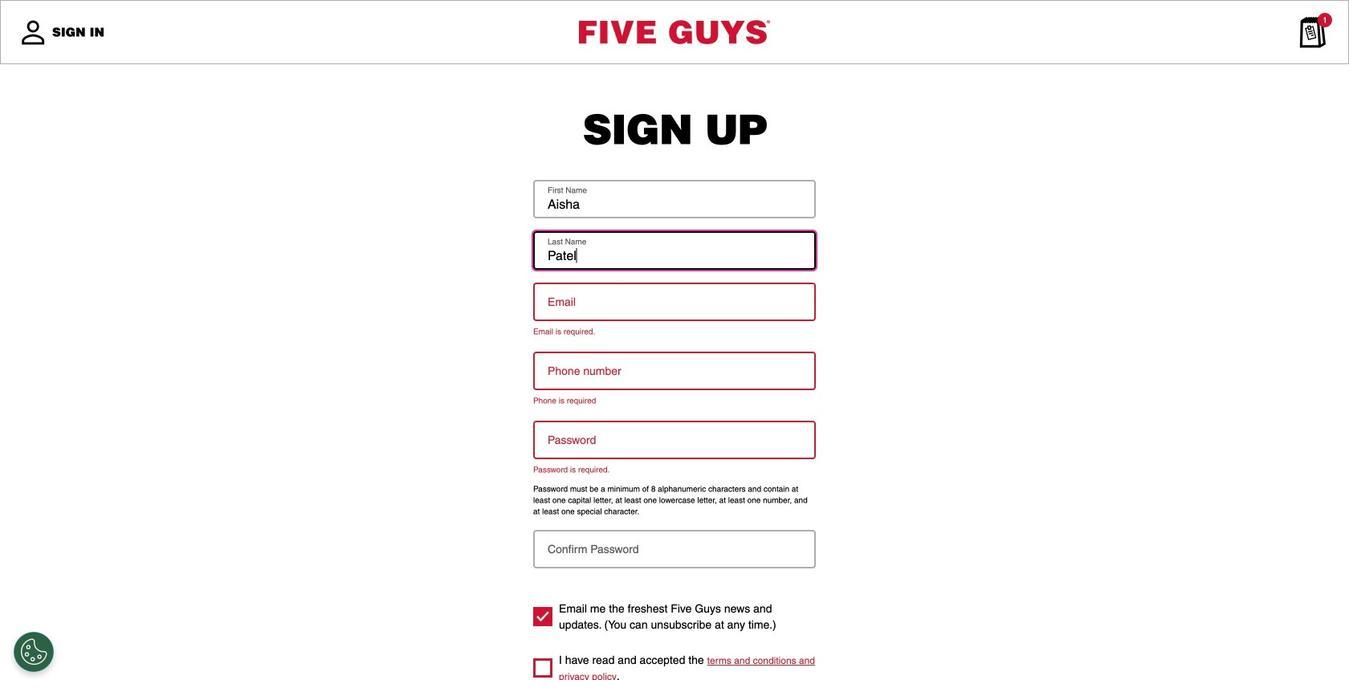 Task type: describe. For each thing, give the bounding box(es) containing it.
five guys home, opens in new tab image
[[579, 20, 770, 44]]

main element
[[0, 0, 1350, 64]]

bag icon image
[[1298, 16, 1330, 48]]



